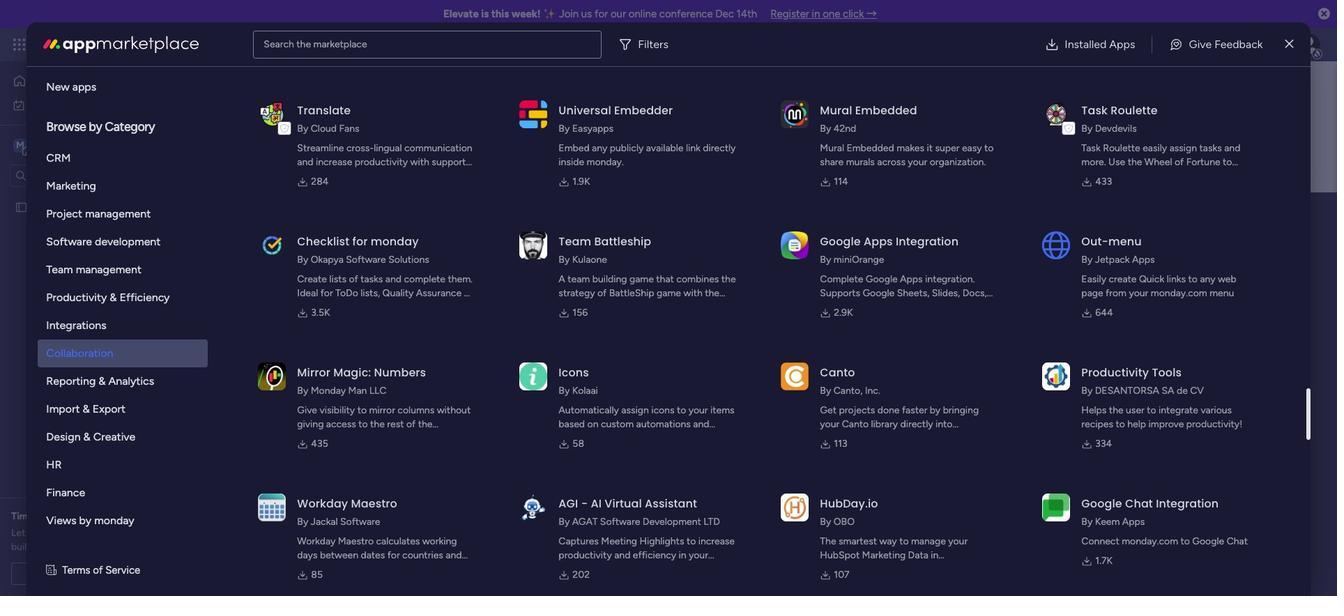 Task type: locate. For each thing, give the bounding box(es) containing it.
google apps integration by miniorange
[[820, 234, 959, 266]]

0 horizontal spatial game
[[630, 273, 654, 285]]

by inside "hubday.io by obo"
[[820, 516, 831, 528]]

marketing inside "the smartest way to manage your hubspot marketing data in monday.com."
[[862, 549, 906, 561]]

directly right link
[[703, 142, 736, 154]]

by inside google apps integration by miniorange
[[820, 254, 831, 266]]

invite members image
[[1154, 38, 1168, 52]]

1 horizontal spatial give
[[1189, 37, 1212, 51]]

give inside button
[[1189, 37, 1212, 51]]

embedded
[[855, 102, 917, 119], [847, 142, 894, 154]]

and
[[1224, 142, 1241, 154], [297, 156, 313, 168], [385, 273, 402, 285], [295, 314, 312, 326], [693, 418, 709, 430], [446, 549, 462, 561], [614, 549, 631, 561]]

workspace image
[[13, 138, 27, 153]]

this down or
[[465, 314, 481, 326]]

productivity & efficiency
[[46, 291, 170, 304]]

for
[[595, 8, 608, 20], [297, 170, 310, 182], [352, 234, 368, 250], [320, 287, 333, 299], [36, 510, 49, 522], [387, 549, 400, 561]]

embedded inside mural embedded by 42nd
[[855, 102, 917, 119]]

terms of service link
[[62, 563, 140, 578]]

task up more.
[[1082, 142, 1101, 154]]

brad klo image
[[1298, 33, 1320, 56]]

keem
[[1095, 516, 1120, 528]]

1 vertical spatial roulette
[[1103, 142, 1140, 154]]

by left the keem
[[1082, 516, 1093, 528]]

by left obo
[[820, 516, 831, 528]]

apps up sheets,
[[900, 273, 923, 285]]

task for task roulette by devdevils
[[1082, 102, 1108, 119]]

user
[[1126, 404, 1145, 416]]

embedder
[[614, 102, 673, 119]]

to right way
[[899, 535, 909, 547]]

0 vertical spatial marketing
[[46, 179, 96, 192]]

by down icons on the bottom
[[559, 385, 570, 397]]

ai
[[591, 496, 602, 512]]

productivity up integrations
[[46, 291, 107, 304]]

0 horizontal spatial main workspace
[[32, 138, 114, 152]]

monday.com down links
[[1151, 287, 1207, 299]]

by inside translate by cloud fans
[[297, 123, 308, 135]]

workday maestro by jackal software
[[297, 496, 397, 528]]

0 vertical spatial canto
[[820, 365, 855, 381]]

mural up share
[[820, 142, 844, 154]]

team down software development
[[46, 263, 73, 276]]

review up charge
[[79, 527, 108, 539]]

agat
[[572, 516, 598, 528]]

any up monday.
[[592, 142, 607, 154]]

team inside task roulette easily assign tasks and more. use the wheel of fortune to randomly pick a team member.
[[1152, 170, 1175, 182]]

expert
[[64, 510, 94, 522]]

cross-
[[346, 142, 374, 154]]

0 horizontal spatial test
[[33, 201, 51, 213]]

app logo image for mirror magic: numbers
[[258, 362, 286, 390]]

1 vertical spatial directly
[[900, 418, 933, 430]]

universal
[[559, 102, 611, 119]]

0 horizontal spatial increase
[[316, 156, 352, 168]]

service
[[105, 564, 140, 577]]

tasks up fortune
[[1200, 142, 1222, 154]]

organization.
[[930, 156, 986, 168]]

1 vertical spatial assign
[[621, 404, 649, 416]]

1 horizontal spatial main workspace
[[348, 197, 527, 229]]

0 vertical spatial work
[[113, 36, 138, 52]]

productivity up the "desantorsa" at the bottom of page
[[1082, 365, 1149, 381]]

main workspace inside workspace selection element
[[32, 138, 114, 152]]

monday.
[[587, 156, 624, 168]]

monday for views
[[94, 514, 134, 527]]

marketing up the project
[[46, 179, 96, 192]]

workday inside workday maestro by jackal software
[[297, 496, 348, 512]]

custom
[[601, 418, 634, 430]]

roulette inside task roulette easily assign tasks and more. use the wheel of fortune to randomly pick a team member.
[[1103, 142, 1140, 154]]

0 horizontal spatial team
[[46, 263, 73, 276]]

icons
[[651, 404, 674, 416]]

your left "items"
[[689, 404, 708, 416]]

0 vertical spatial our
[[611, 8, 626, 20]]

google up edit
[[863, 287, 895, 299]]

google inside google apps integration by miniorange
[[820, 234, 861, 250]]

publicly
[[610, 142, 644, 154]]

assign
[[1170, 142, 1197, 154], [621, 404, 649, 416]]

by right views
[[79, 514, 91, 527]]

mural inside mural embedded by 42nd
[[820, 102, 852, 119]]

google up the keem
[[1082, 496, 1122, 512]]

test right public board image
[[33, 201, 51, 213]]

to right fortune
[[1223, 156, 1232, 168]]

bringing
[[943, 404, 979, 416]]

productivity
[[46, 291, 107, 304], [1082, 365, 1149, 381]]

task inside task roulette easily assign tasks and more. use the wheel of fortune to randomly pick a team member.
[[1082, 142, 1101, 154]]

team inside team battleship by kulaone
[[559, 234, 591, 250]]

software up dates
[[340, 516, 380, 528]]

from
[[1106, 287, 1127, 299]]

integration inside google apps integration by miniorange
[[896, 234, 959, 250]]

by inside get projects done faster by bringing your canto library directly into monday.com.
[[930, 404, 941, 416]]

by up embed on the left of page
[[559, 123, 570, 135]]

the down combines
[[705, 287, 719, 299]]

3.5k
[[311, 307, 330, 319]]

1 vertical spatial main
[[348, 197, 402, 229]]

tasks up lists,
[[361, 273, 383, 285]]

fortune
[[1186, 156, 1220, 168]]

workday for workday maestro calculates working days between dates for countries and locales around the world.
[[297, 535, 336, 547]]

workday up jackal
[[297, 496, 348, 512]]

let
[[11, 527, 25, 539]]

and inside task roulette easily assign tasks and more. use the wheel of fortune to randomly pick a team member.
[[1224, 142, 1241, 154]]

countries
[[402, 549, 443, 561]]

by up complete
[[820, 254, 831, 266]]

my work button
[[8, 94, 150, 116]]

to inside captures meeting highlights to increase productivity and efficiency in your meetings.
[[687, 535, 696, 547]]

integrations
[[46, 319, 106, 332]]

2 task from the top
[[1082, 142, 1101, 154]]

test for public board image
[[33, 201, 51, 213]]

0 vertical spatial this
[[491, 8, 509, 20]]

1 vertical spatial monday
[[371, 234, 419, 250]]

link
[[686, 142, 701, 154]]

increase down ltd
[[698, 535, 735, 547]]

main workspace up description
[[348, 197, 527, 229]]

team down battleship
[[618, 301, 640, 313]]

solutions
[[388, 254, 429, 266]]

0 horizontal spatial tasks
[[361, 273, 383, 285]]

apps inside google apps integration by miniorange
[[864, 234, 893, 250]]

management
[[141, 36, 217, 52], [85, 207, 151, 220], [76, 263, 142, 276]]

your down quick
[[1129, 287, 1148, 299]]

to down man
[[357, 404, 367, 416]]

communication
[[404, 142, 472, 154]]

efficiency
[[633, 549, 676, 561]]

maestro up between
[[338, 535, 374, 547]]

of inside give visibility to mirror columns without giving access to the rest of the connected board.
[[406, 418, 416, 430]]

by inside universal embedder by easyapps
[[559, 123, 570, 135]]

with down communication
[[410, 156, 429, 168]]

1 vertical spatial this
[[465, 314, 481, 326]]

0 vertical spatial by
[[89, 119, 102, 135]]

and inside captures meeting highlights to increase productivity and efficiency in your meetings.
[[614, 549, 631, 561]]

for left an at left bottom
[[36, 510, 49, 522]]

test inside list box
[[33, 201, 51, 213]]

embedded for mural embedded by 42nd
[[855, 102, 917, 119]]

give up the giving
[[297, 404, 317, 416]]

editor's
[[46, 52, 84, 66]]

assign inside automatically assign icons to your items based on custom automations and integrations
[[621, 404, 649, 416]]

1 vertical spatial monday.com.
[[820, 563, 879, 575]]

team management
[[46, 263, 142, 276]]

your down ltd
[[689, 549, 708, 561]]

get projects done faster by bringing your canto library directly into monday.com.
[[820, 404, 979, 444]]

2 workday from the top
[[297, 535, 336, 547]]

with down combines
[[684, 287, 703, 299]]

dates
[[361, 549, 385, 561]]

1 vertical spatial integration
[[1156, 496, 1219, 512]]

productivity for &
[[46, 291, 107, 304]]

app logo image for team battleship
[[520, 231, 548, 259]]

the down columns
[[418, 418, 433, 430]]

1 vertical spatial our
[[28, 527, 42, 539]]

devdevils
[[1095, 123, 1137, 135]]

obo
[[834, 516, 855, 528]]

1 vertical spatial by
[[930, 404, 941, 416]]

0 vertical spatial menu
[[1108, 234, 1142, 250]]

0 vertical spatial directly
[[703, 142, 736, 154]]

114
[[834, 176, 848, 188]]

1 vertical spatial productivity
[[1082, 365, 1149, 381]]

give feedback link
[[1158, 30, 1274, 58]]

a inside task roulette easily assign tasks and more. use the wheel of fortune to randomly pick a team member.
[[1145, 170, 1150, 182]]

0 horizontal spatial with
[[410, 156, 429, 168]]

0 vertical spatial increase
[[316, 156, 352, 168]]

by down "out-"
[[1082, 254, 1093, 266]]

terms of use image
[[46, 563, 57, 578]]

to up board.
[[359, 418, 368, 430]]

schedule a meeting
[[46, 567, 132, 579]]

& inside complete google apps integration. supports google sheets, slides, docs, forms. view & edit documents
[[876, 301, 882, 313]]

0 vertical spatial embedded
[[855, 102, 917, 119]]

by inside team battleship by kulaone
[[559, 254, 570, 266]]

inside
[[559, 156, 584, 168]]

test list box
[[0, 192, 178, 407]]

0 vertical spatial tasks
[[1200, 142, 1222, 154]]

import
[[46, 402, 80, 416]]

to inside "the smartest way to manage your hubspot marketing data in monday.com."
[[899, 535, 909, 547]]

with inside streamline cross-lingual communication and increase productivity with support for over 75 languages
[[410, 156, 429, 168]]

world.
[[380, 563, 406, 575]]

1 horizontal spatial game
[[657, 287, 681, 299]]

app logo image for universal embedder
[[520, 100, 548, 128]]

canto inside get projects done faster by bringing your canto library directly into monday.com.
[[842, 418, 869, 430]]

any inside embed any publicly available link directly inside monday.
[[592, 142, 607, 154]]

to left the 'help'
[[1116, 418, 1125, 430]]

by left the 'cloud'
[[297, 123, 308, 135]]

1 vertical spatial test
[[287, 347, 305, 359]]

visited
[[385, 314, 414, 326]]

1 vertical spatial workday
[[297, 535, 336, 547]]

inc.
[[865, 385, 880, 397]]

& left efficiency
[[110, 291, 117, 304]]

management for project management
[[85, 207, 151, 220]]

a
[[1145, 170, 1150, 182], [89, 567, 94, 579]]

team for management
[[46, 263, 73, 276]]

assign up custom
[[621, 404, 649, 416]]

by left 42nd
[[820, 123, 831, 135]]

0 horizontal spatial productivity
[[46, 291, 107, 304]]

any inside easily create quick links to any web page from your monday.com menu
[[1200, 273, 1216, 285]]

search
[[264, 38, 294, 50]]

by inside checklist for monday by okapya software solutions
[[297, 254, 308, 266]]

1 vertical spatial with
[[684, 287, 703, 299]]

2 monday.com. from the top
[[820, 563, 879, 575]]

elevate
[[443, 8, 479, 20]]

management for team management
[[76, 263, 142, 276]]

1 horizontal spatial assign
[[1170, 142, 1197, 154]]

app logo image
[[258, 100, 286, 128], [520, 100, 548, 128], [781, 100, 809, 128], [1043, 100, 1070, 128], [258, 231, 286, 259], [520, 231, 548, 259], [781, 231, 809, 259], [1043, 231, 1070, 259], [258, 362, 286, 390], [520, 362, 548, 390], [781, 362, 809, 390], [1043, 362, 1070, 390], [258, 493, 286, 521], [520, 493, 548, 521], [781, 493, 809, 521], [1043, 493, 1070, 521]]

0 horizontal spatial integration
[[896, 234, 959, 250]]

review up the what
[[96, 510, 126, 522]]

0 horizontal spatial give
[[297, 404, 317, 416]]

task inside task roulette by devdevils
[[1082, 102, 1108, 119]]

public board image
[[264, 345, 279, 361]]

apps right the keem
[[1122, 516, 1145, 528]]

0 horizontal spatial our
[[28, 527, 42, 539]]

in
[[812, 8, 820, 20], [455, 314, 463, 326], [679, 549, 686, 561], [931, 549, 939, 561]]

maestro inside workday maestro by jackal software
[[351, 496, 397, 512]]

the inside workday maestro calculates working days between dates for countries and locales around the world.
[[363, 563, 377, 575]]

google
[[820, 234, 861, 250], [866, 273, 898, 285], [863, 287, 895, 299], [1082, 496, 1122, 512], [1192, 535, 1224, 547]]

main up add
[[348, 197, 402, 229]]

to
[[984, 142, 994, 154], [1223, 156, 1232, 168], [1188, 273, 1198, 285], [357, 404, 367, 416], [677, 404, 686, 416], [1147, 404, 1156, 416], [359, 418, 368, 430], [1116, 418, 1125, 430], [687, 535, 696, 547], [899, 535, 909, 547], [1181, 535, 1190, 547]]

home
[[32, 75, 59, 86]]

1 horizontal spatial integration
[[1156, 496, 1219, 512]]

0 horizontal spatial productivity
[[355, 156, 408, 168]]

1 task from the top
[[1082, 102, 1108, 119]]

1 monday.com. from the top
[[820, 432, 879, 444]]

1 vertical spatial main workspace
[[348, 197, 527, 229]]

productivity inside productivity tools by desantorsa sa de cv
[[1082, 365, 1149, 381]]

1 horizontal spatial productivity
[[1082, 365, 1149, 381]]

the down dates
[[363, 563, 377, 575]]

monday.com. inside "the smartest way to manage your hubspot marketing data in monday.com."
[[820, 563, 879, 575]]

for down lists
[[320, 287, 333, 299]]

by inside task roulette by devdevils
[[1082, 123, 1093, 135]]

maestro for workday maestro by jackal software
[[351, 496, 397, 512]]

your down the get
[[820, 418, 840, 430]]

mural inside mural embedded makes it super easy to share murals across your organization.
[[820, 142, 844, 154]]

canto inside the canto by canto, inc.
[[820, 365, 855, 381]]

installed apps
[[1065, 37, 1135, 51]]

by inside agi - ai virtual assistant by agat software development ltd
[[559, 516, 570, 528]]

your right manage
[[948, 535, 968, 547]]

0 vertical spatial any
[[592, 142, 607, 154]]

your inside automatically assign icons to your items based on custom automations and integrations
[[689, 404, 708, 416]]

1 horizontal spatial menu
[[1210, 287, 1234, 299]]

1 horizontal spatial team
[[618, 301, 640, 313]]

easily create quick links to any web page from your monday.com menu
[[1082, 273, 1237, 299]]

the up pick
[[1128, 156, 1142, 168]]

1 vertical spatial chat
[[1227, 535, 1248, 547]]

easyapps
[[572, 123, 614, 135]]

directly inside embed any publicly available link directly inside monday.
[[703, 142, 736, 154]]

productivity down lingual
[[355, 156, 408, 168]]

integration inside the google chat integration by keem apps
[[1156, 496, 1219, 512]]

by left jackal
[[297, 516, 308, 528]]

1 workday from the top
[[297, 496, 348, 512]]

1 horizontal spatial with
[[684, 287, 703, 299]]

connect
[[1082, 535, 1119, 547]]

0 horizontal spatial chat
[[1125, 496, 1153, 512]]

0 horizontal spatial menu
[[1108, 234, 1142, 250]]

apps inside out-menu by jetpack apps
[[1132, 254, 1155, 266]]

to right icons
[[677, 404, 686, 416]]

monday.com. down projects
[[820, 432, 879, 444]]

1 vertical spatial mural
[[820, 142, 844, 154]]

task roulette easily assign tasks and more. use the wheel of fortune to randomly pick a team member.
[[1082, 142, 1241, 182]]

to down the google chat integration by keem apps
[[1181, 535, 1190, 547]]

1 vertical spatial team
[[46, 263, 73, 276]]

1 horizontal spatial work
[[113, 36, 138, 52]]

by down the mirror
[[297, 385, 308, 397]]

increase inside streamline cross-lingual communication and increase productivity with support for over 75 languages
[[316, 156, 352, 168]]

apps inside button
[[1109, 37, 1135, 51]]

0 horizontal spatial any
[[592, 142, 607, 154]]

monday up solutions
[[371, 234, 419, 250]]

hr
[[46, 458, 62, 471]]

0 horizontal spatial main
[[32, 138, 57, 152]]

1 vertical spatial game
[[657, 287, 681, 299]]

to inside task roulette easily assign tasks and more. use the wheel of fortune to randomly pick a team member.
[[1223, 156, 1232, 168]]

roulette up use
[[1103, 142, 1140, 154]]

for left the 284
[[297, 170, 310, 182]]

58
[[573, 438, 584, 450]]

increase inside captures meeting highlights to increase productivity and efficiency in your meetings.
[[698, 535, 735, 547]]

0 vertical spatial integration
[[896, 234, 959, 250]]

in inside captures meeting highlights to increase productivity and efficiency in your meetings.
[[679, 549, 686, 561]]

maestro up calculates on the left bottom
[[351, 496, 397, 512]]

help image
[[1249, 38, 1263, 52]]

to down development
[[687, 535, 696, 547]]

this right is
[[491, 8, 509, 20]]

1 horizontal spatial a
[[1145, 170, 1150, 182]]

game down that
[[657, 287, 681, 299]]

1 vertical spatial marketing
[[862, 549, 906, 561]]

0 vertical spatial team
[[559, 234, 591, 250]]

& up export
[[98, 374, 106, 388]]

translate
[[297, 102, 351, 119]]

editor's choice
[[46, 52, 120, 66]]

productivity for tools
[[1082, 365, 1149, 381]]

main inside workspace selection element
[[32, 138, 57, 152]]

for inside workday maestro calculates working days between dates for countries and locales around the world.
[[387, 549, 400, 561]]

2 vertical spatial monday
[[94, 514, 134, 527]]

by for category
[[89, 119, 102, 135]]

0 vertical spatial workday
[[297, 496, 348, 512]]

apps up quick
[[1132, 254, 1155, 266]]

work inside my work "button"
[[46, 99, 68, 111]]

menu down web on the top right
[[1210, 287, 1234, 299]]

1 horizontal spatial increase
[[698, 535, 735, 547]]

284
[[311, 176, 329, 188]]

app logo image for out-menu
[[1043, 231, 1070, 259]]

apps marketplace image
[[43, 36, 199, 53]]

canto up canto,
[[820, 365, 855, 381]]

0 vertical spatial monday.com
[[1151, 287, 1207, 299]]

app logo image for icons
[[520, 362, 548, 390]]

by down agi
[[559, 516, 570, 528]]

0 horizontal spatial this
[[465, 314, 481, 326]]

give for give feedback
[[1189, 37, 1212, 51]]

agi - ai virtual assistant by agat software development ltd
[[559, 496, 720, 528]]

access
[[326, 418, 356, 430]]

menu
[[1108, 234, 1142, 250], [1210, 287, 1234, 299]]

days
[[297, 549, 318, 561]]

links
[[1167, 273, 1186, 285]]

test for public board icon
[[287, 347, 305, 359]]

2 mural from the top
[[820, 142, 844, 154]]

0 vertical spatial chat
[[1125, 496, 1153, 512]]

to right links
[[1188, 273, 1198, 285]]

our left online
[[611, 8, 626, 20]]

1 horizontal spatial test
[[287, 347, 305, 359]]

integration up integration.
[[896, 234, 959, 250]]

0 vertical spatial main workspace
[[32, 138, 114, 152]]

→
[[867, 8, 877, 20]]

by up the get
[[820, 385, 831, 397]]

1 vertical spatial a
[[89, 567, 94, 579]]

work up the home button
[[113, 36, 138, 52]]

translate by cloud fans
[[297, 102, 359, 135]]

app logo image for hubday.io
[[781, 493, 809, 521]]

main workspace down browse
[[32, 138, 114, 152]]

0 vertical spatial productivity
[[355, 156, 408, 168]]

0 vertical spatial test
[[33, 201, 51, 213]]

sa
[[1162, 385, 1174, 397]]

0 vertical spatial productivity
[[46, 291, 107, 304]]

team
[[559, 234, 591, 250], [46, 263, 73, 276]]

to right easy
[[984, 142, 994, 154]]

software inside checklist for monday by okapya software solutions
[[346, 254, 386, 266]]

0 vertical spatial task
[[1082, 102, 1108, 119]]

of inside time for an expert review let our experts review what you've built so far. free of charge
[[83, 541, 93, 553]]

public board image
[[15, 200, 28, 214]]

0 vertical spatial assign
[[1170, 142, 1197, 154]]

directly inside get projects done faster by bringing your canto library directly into monday.com.
[[900, 418, 933, 430]]

2.9k
[[834, 307, 853, 319]]

2 horizontal spatial team
[[1152, 170, 1175, 182]]

1 vertical spatial task
[[1082, 142, 1101, 154]]

giving
[[297, 418, 324, 430]]

monday.com. inside get projects done faster by bringing your canto library directly into monday.com.
[[820, 432, 879, 444]]

task up devdevils on the right top
[[1082, 102, 1108, 119]]

okapya
[[311, 254, 344, 266]]

monday inside checklist for monday by okapya software solutions
[[371, 234, 419, 250]]

1 horizontal spatial tasks
[[1200, 142, 1222, 154]]

& for export
[[83, 402, 90, 416]]

your inside get projects done faster by bringing your canto library directly into monday.com.
[[820, 418, 840, 430]]

between
[[320, 549, 358, 561]]

by for monday
[[79, 514, 91, 527]]

productivity inside streamline cross-lingual communication and increase productivity with support for over 75 languages
[[355, 156, 408, 168]]

2 vertical spatial team
[[618, 301, 640, 313]]

roulette up devdevils on the right top
[[1111, 102, 1158, 119]]

by inside the google chat integration by keem apps
[[1082, 516, 1093, 528]]

by up a
[[559, 254, 570, 266]]

1 vertical spatial work
[[46, 99, 68, 111]]

work for monday
[[113, 36, 138, 52]]

menu up the jetpack on the right top of page
[[1108, 234, 1142, 250]]

1 horizontal spatial productivity
[[559, 549, 612, 561]]

and inside automatically assign icons to your items based on custom automations and integrations
[[693, 418, 709, 430]]

1 horizontal spatial directly
[[900, 418, 933, 430]]

team down wheel
[[1152, 170, 1175, 182]]

0 horizontal spatial team
[[568, 273, 590, 285]]

1 mural from the top
[[820, 102, 852, 119]]

permissions
[[415, 281, 475, 294]]

integration up connect monday.com to google chat
[[1156, 496, 1219, 512]]

113
[[834, 438, 847, 450]]

0 horizontal spatial marketing
[[46, 179, 96, 192]]

smartest
[[839, 535, 877, 547]]

1 vertical spatial embedded
[[847, 142, 894, 154]]

2 vertical spatial management
[[76, 263, 142, 276]]

0 vertical spatial mural
[[820, 102, 852, 119]]

select product image
[[13, 38, 26, 52]]

for right the checklist
[[352, 234, 368, 250]]

0 horizontal spatial a
[[89, 567, 94, 579]]

1 vertical spatial productivity
[[559, 549, 612, 561]]

in down manage
[[931, 549, 939, 561]]

the left user
[[1109, 404, 1124, 416]]

by up helps
[[1082, 385, 1093, 397]]

mural
[[820, 102, 852, 119], [820, 142, 844, 154]]

roulette inside task roulette by devdevils
[[1111, 102, 1158, 119]]

1.9k
[[573, 176, 590, 188]]

web
[[1218, 273, 1237, 285]]

lingual
[[374, 142, 402, 154]]

home button
[[8, 70, 150, 92]]

canto down projects
[[842, 418, 869, 430]]

1 horizontal spatial team
[[559, 234, 591, 250]]

give inside give visibility to mirror columns without giving access to the rest of the connected board.
[[297, 404, 317, 416]]

1 vertical spatial canto
[[842, 418, 869, 430]]

category
[[105, 119, 155, 135]]

option
[[0, 195, 178, 197]]

google up miniorange
[[820, 234, 861, 250]]

1 vertical spatial any
[[1200, 273, 1216, 285]]

to inside easily create quick links to any web page from your monday.com menu
[[1188, 273, 1198, 285]]

by down my work "button"
[[89, 119, 102, 135]]

0 horizontal spatial directly
[[703, 142, 736, 154]]



Task type: vqa. For each thing, say whether or not it's contained in the screenshot.


Task type: describe. For each thing, give the bounding box(es) containing it.
tasks inside create lists of tasks and complete them. ideal for todo lists, quality assurance or agile processes!
[[361, 273, 383, 285]]

✨
[[543, 8, 556, 20]]

& for analytics
[[98, 374, 106, 388]]

complete google apps integration. supports google sheets, slides, docs, forms. view & edit documents
[[820, 273, 987, 313]]

mural for mural embedded by 42nd
[[820, 102, 852, 119]]

productivity inside captures meeting highlights to increase productivity and efficiency in your meetings.
[[559, 549, 612, 561]]

development
[[643, 516, 701, 528]]

to inside automatically assign icons to your items based on custom automations and integrations
[[677, 404, 686, 416]]

member.
[[1177, 170, 1215, 182]]

browse
[[46, 119, 86, 135]]

installed apps button
[[1034, 30, 1146, 58]]

numbers
[[374, 365, 426, 381]]

monday.com inside easily create quick links to any web page from your monday.com menu
[[1151, 287, 1207, 299]]

kulaone
[[572, 254, 607, 266]]

1 horizontal spatial chat
[[1227, 535, 1248, 547]]

built
[[11, 541, 30, 553]]

app logo image for checklist for monday
[[258, 231, 286, 259]]

description
[[416, 232, 466, 243]]

by inside workday maestro by jackal software
[[297, 516, 308, 528]]

a inside 'button'
[[89, 567, 94, 579]]

forms.
[[820, 301, 849, 313]]

jackal
[[311, 516, 338, 528]]

and inside streamline cross-lingual communication and increase productivity with support for over 75 languages
[[297, 156, 313, 168]]

with inside the 'a team building game that combines the strategy of battleship game with the goals of your team board'
[[684, 287, 703, 299]]

mirror
[[297, 365, 330, 381]]

and inside create lists of tasks and complete them. ideal for todo lists, quality assurance or agile processes!
[[385, 273, 402, 285]]

elevate is this week! ✨ join us for our online conference dec 14th
[[443, 8, 757, 20]]

or
[[464, 287, 473, 299]]

by inside the canto by canto, inc.
[[820, 385, 831, 397]]

assistant
[[645, 496, 697, 512]]

conference
[[659, 8, 713, 20]]

& for efficiency
[[110, 291, 117, 304]]

by inside productivity tools by desantorsa sa de cv
[[1082, 385, 1093, 397]]

work for my
[[46, 99, 68, 111]]

menu inside easily create quick links to any web page from your monday.com menu
[[1210, 287, 1234, 299]]

the inside task roulette easily assign tasks and more. use the wheel of fortune to randomly pick a team member.
[[1128, 156, 1142, 168]]

lists
[[329, 273, 346, 285]]

languages
[[347, 170, 391, 182]]

and inside workday maestro calculates working days between dates for countries and locales around the world.
[[446, 549, 462, 561]]

0 vertical spatial game
[[630, 273, 654, 285]]

our inside time for an expert review let our experts review what you've built so far. free of charge
[[28, 527, 42, 539]]

board
[[642, 301, 668, 313]]

workday maestro calculates working days between dates for countries and locales around the world.
[[297, 535, 462, 575]]

& for creative
[[83, 430, 91, 443]]

integration for google apps integration
[[896, 234, 959, 250]]

of inside create lists of tasks and complete them. ideal for todo lists, quality assurance or agile processes!
[[349, 273, 358, 285]]

task for task roulette easily assign tasks and more. use the wheel of fortune to randomly pick a team member.
[[1082, 142, 1101, 154]]

to inside mural embedded makes it super easy to share murals across your organization.
[[984, 142, 994, 154]]

0 vertical spatial review
[[96, 510, 126, 522]]

time for an expert review let our experts review what you've built so far. free of charge
[[11, 510, 163, 553]]

by inside icons by kolaai
[[559, 385, 570, 397]]

creative
[[93, 430, 135, 443]]

14th
[[737, 8, 757, 20]]

filters button
[[613, 30, 680, 58]]

apps inside the google chat integration by keem apps
[[1122, 516, 1145, 528]]

boards
[[301, 281, 335, 294]]

lists,
[[361, 287, 380, 299]]

connected
[[297, 432, 344, 444]]

software development
[[46, 235, 161, 248]]

test link
[[243, 333, 933, 373]]

maestro for workday maestro calculates working days between dates for countries and locales around the world.
[[338, 535, 374, 547]]

automatically
[[559, 404, 619, 416]]

agile
[[297, 301, 319, 313]]

share
[[820, 156, 844, 168]]

reporting
[[46, 374, 96, 388]]

click
[[843, 8, 864, 20]]

1 vertical spatial monday.com
[[1122, 535, 1178, 547]]

0 vertical spatial monday
[[62, 36, 110, 52]]

embedded for mural embedded makes it super easy to share murals across your organization.
[[847, 142, 894, 154]]

app logo image for google chat integration
[[1043, 493, 1070, 521]]

us
[[581, 8, 592, 20]]

rest
[[387, 418, 404, 430]]

in inside "the smartest way to manage your hubspot marketing data in monday.com."
[[931, 549, 939, 561]]

helps the user to integrate various recipes to help improve productivity!
[[1082, 404, 1243, 430]]

streamline cross-lingual communication and increase productivity with support for over 75 languages
[[297, 142, 472, 182]]

by inside mirror magic: numbers by monday man llc
[[297, 385, 308, 397]]

team for battleship
[[618, 301, 640, 313]]

your inside easily create quick links to any web page from your monday.com menu
[[1129, 287, 1148, 299]]

fans
[[339, 123, 359, 135]]

the down mirror on the bottom left of page
[[370, 418, 385, 430]]

of inside task roulette easily assign tasks and more. use the wheel of fortune to randomly pick a team member.
[[1175, 156, 1184, 168]]

search everything image
[[1219, 38, 1233, 52]]

workday for workday maestro by jackal software
[[297, 496, 348, 512]]

quality
[[382, 287, 414, 299]]

so
[[33, 541, 43, 553]]

apps inside complete google apps integration. supports google sheets, slides, docs, forms. view & edit documents
[[900, 273, 923, 285]]

inbox image
[[1123, 38, 1137, 52]]

quick
[[1139, 273, 1164, 285]]

team battleship by kulaone
[[559, 234, 651, 266]]

in right recently
[[455, 314, 463, 326]]

roulette for task roulette by devdevils
[[1111, 102, 1158, 119]]

plans
[[263, 38, 286, 50]]

dapulse x slim image
[[1285, 36, 1294, 53]]

1 horizontal spatial main
[[348, 197, 402, 229]]

your inside the 'a team building game that combines the strategy of battleship game with the goals of your team board'
[[596, 301, 615, 313]]

slides,
[[932, 287, 960, 299]]

collaboration
[[46, 346, 113, 360]]

app logo image for workday maestro
[[258, 493, 286, 521]]

reporting & analytics
[[46, 374, 154, 388]]

software inside agi - ai virtual assistant by agat software development ltd
[[600, 516, 640, 528]]

to right user
[[1147, 404, 1156, 416]]

42nd
[[834, 123, 856, 135]]

the right combines
[[721, 273, 736, 285]]

0 vertical spatial management
[[141, 36, 217, 52]]

my
[[31, 99, 44, 111]]

google down miniorange
[[866, 273, 898, 285]]

workspace selection element
[[13, 137, 116, 155]]

for inside time for an expert review let our experts review what you've built so far. free of charge
[[36, 510, 49, 522]]

that
[[656, 273, 674, 285]]

filters
[[638, 37, 669, 51]]

software down the project
[[46, 235, 92, 248]]

app logo image for productivity tools
[[1043, 362, 1070, 390]]

app logo image for google apps integration
[[781, 231, 809, 259]]

manage
[[911, 535, 946, 547]]

mural for mural embedded makes it super easy to share murals across your organization.
[[820, 142, 844, 154]]

new
[[46, 80, 70, 93]]

create lists of tasks and complete them. ideal for todo lists, quality assurance or agile processes!
[[297, 273, 473, 313]]

them.
[[448, 273, 473, 285]]

feedback
[[1215, 37, 1263, 51]]

for inside checklist for monday by okapya software solutions
[[352, 234, 368, 250]]

Search in workspace field
[[29, 167, 116, 183]]

notifications image
[[1092, 38, 1106, 52]]

google down the google chat integration by keem apps
[[1192, 535, 1224, 547]]

chat inside the google chat integration by keem apps
[[1125, 496, 1153, 512]]

based
[[559, 418, 585, 430]]

app logo image for agi - ai virtual assistant
[[520, 493, 548, 521]]

in left one
[[812, 8, 820, 20]]

1 horizontal spatial this
[[491, 8, 509, 20]]

give for give visibility to mirror columns without giving access to the rest of the connected board.
[[297, 404, 317, 416]]

google chat integration by keem apps
[[1082, 496, 1219, 528]]

by inside mural embedded by 42nd
[[820, 123, 831, 135]]

get
[[820, 404, 837, 416]]

building
[[592, 273, 627, 285]]

the right search
[[297, 38, 311, 50]]

recipes
[[1082, 418, 1113, 430]]

integration for google chat integration
[[1156, 496, 1219, 512]]

time
[[11, 510, 33, 522]]

canto by canto, inc.
[[820, 365, 880, 397]]

workspace inside workspace selection element
[[59, 138, 114, 152]]

app logo image for mural embedded
[[781, 100, 809, 128]]

kolaai
[[572, 385, 598, 397]]

for right us
[[595, 8, 608, 20]]

without
[[437, 404, 471, 416]]

roulette for task roulette easily assign tasks and more. use the wheel of fortune to randomly pick a team member.
[[1103, 142, 1140, 154]]

your inside mural embedded makes it super easy to share murals across your organization.
[[908, 156, 927, 168]]

software inside workday maestro by jackal software
[[340, 516, 380, 528]]

mirror magic: numbers by monday man llc
[[297, 365, 426, 397]]

week!
[[512, 8, 541, 20]]

my work
[[31, 99, 68, 111]]

your inside "the smartest way to manage your hubspot marketing data in monday.com."
[[948, 535, 968, 547]]

team for roulette
[[1152, 170, 1175, 182]]

calculates
[[376, 535, 420, 547]]

agi
[[559, 496, 578, 512]]

your inside captures meeting highlights to increase productivity and efficiency in your meetings.
[[689, 549, 708, 561]]

for inside streamline cross-lingual communication and increase productivity with support for over 75 languages
[[297, 170, 310, 182]]

team for battleship
[[559, 234, 591, 250]]

google inside the google chat integration by keem apps
[[1082, 496, 1122, 512]]

1 vertical spatial review
[[79, 527, 108, 539]]

assign inside task roulette easily assign tasks and more. use the wheel of fortune to randomly pick a team member.
[[1170, 142, 1197, 154]]

for inside create lists of tasks and complete them. ideal for todo lists, quality assurance or agile processes!
[[320, 287, 333, 299]]

1 horizontal spatial our
[[611, 8, 626, 20]]

complete
[[404, 273, 445, 285]]

one
[[823, 8, 840, 20]]

app logo image for canto
[[781, 362, 809, 390]]

faster
[[902, 404, 928, 416]]

easily
[[1143, 142, 1167, 154]]

strategy
[[559, 287, 595, 299]]

experts
[[44, 527, 77, 539]]

menu inside out-menu by jetpack apps
[[1108, 234, 1142, 250]]

75
[[334, 170, 345, 182]]

the inside helps the user to integrate various recipes to help improve productivity!
[[1109, 404, 1124, 416]]

finance
[[46, 486, 85, 499]]

tasks inside task roulette easily assign tasks and more. use the wheel of fortune to randomly pick a team member.
[[1200, 142, 1222, 154]]

monday for checklist
[[371, 234, 419, 250]]

recent
[[263, 281, 298, 294]]

project
[[46, 207, 82, 220]]

an
[[51, 510, 62, 522]]

apps image
[[1184, 38, 1198, 52]]

view
[[852, 301, 873, 313]]

by inside out-menu by jetpack apps
[[1082, 254, 1093, 266]]

Main workspace field
[[344, 197, 1281, 229]]

add workspace description
[[346, 232, 466, 243]]



